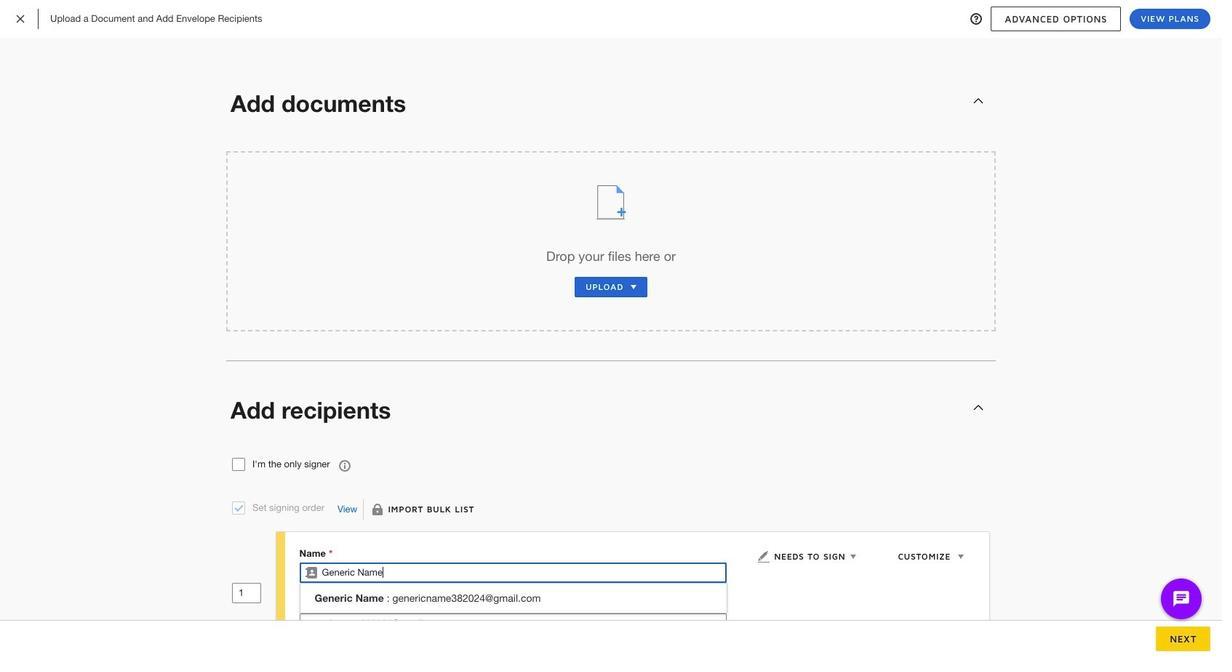 Task type: locate. For each thing, give the bounding box(es) containing it.
None number field
[[233, 584, 260, 603]]

generic name : genericname382024@gmail.com element
[[315, 592, 541, 605]]

None text field
[[300, 615, 726, 634]]

None text field
[[322, 564, 726, 583]]



Task type: vqa. For each thing, say whether or not it's contained in the screenshot.
text box
yes



